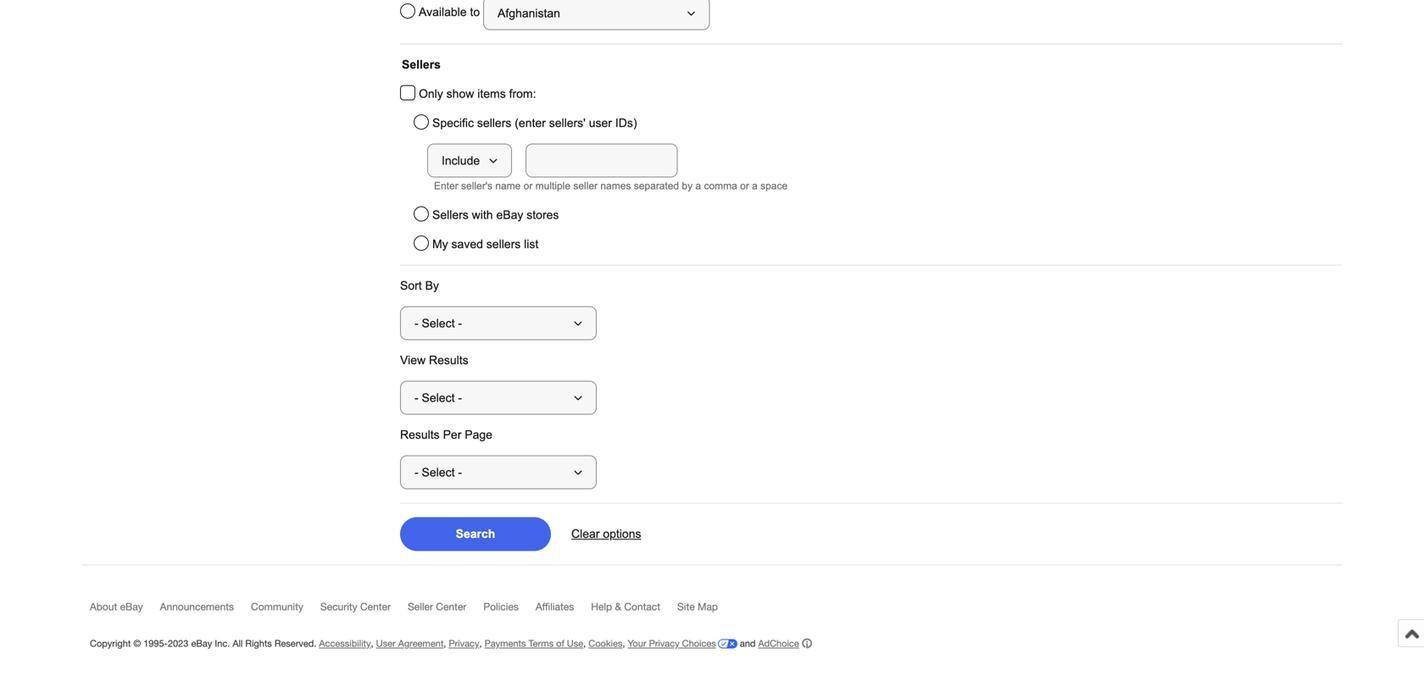 Task type: locate. For each thing, give the bounding box(es) containing it.
policies
[[484, 601, 519, 613]]

0 horizontal spatial or
[[524, 180, 533, 192]]

0 horizontal spatial a
[[696, 180, 701, 192]]

ebay right with
[[497, 209, 524, 222]]

search button
[[400, 518, 551, 552]]

user agreement link
[[376, 639, 444, 650]]

sellers up only
[[402, 58, 441, 71]]

sellers down items
[[477, 117, 512, 130]]

only show items from:
[[419, 87, 536, 100]]

separated
[[634, 180, 679, 192]]

help & contact
[[591, 601, 661, 613]]

cookies
[[589, 639, 623, 650]]

Seller ID text field
[[526, 144, 678, 178]]

0 vertical spatial sellers
[[477, 117, 512, 130]]

results
[[429, 354, 469, 367], [400, 429, 440, 442]]

site map link
[[678, 601, 735, 621]]

user
[[376, 639, 396, 650]]

clear
[[572, 528, 600, 541]]

, left privacy link
[[444, 639, 446, 650]]

ebay left the inc.
[[191, 639, 212, 650]]

stores
[[527, 209, 559, 222]]

1 horizontal spatial center
[[436, 601, 467, 613]]

0 vertical spatial ebay
[[497, 209, 524, 222]]

help & contact link
[[591, 601, 678, 621]]

1 a from the left
[[696, 180, 701, 192]]

announcements
[[160, 601, 234, 613]]

show
[[447, 87, 474, 100]]

1 horizontal spatial or
[[740, 180, 749, 192]]

choices
[[682, 639, 716, 650]]

site
[[678, 601, 695, 613]]

1 center from the left
[[360, 601, 391, 613]]

payments
[[485, 639, 526, 650]]

page
[[465, 429, 493, 442]]

sellers down enter
[[433, 209, 469, 222]]

,
[[371, 639, 374, 650], [444, 639, 446, 650], [480, 639, 482, 650], [584, 639, 586, 650], [623, 639, 625, 650]]

use
[[567, 639, 584, 650]]

center inside 'link'
[[436, 601, 467, 613]]

, left payments
[[480, 639, 482, 650]]

center right seller
[[436, 601, 467, 613]]

1 privacy from the left
[[449, 639, 480, 650]]

terms
[[529, 639, 554, 650]]

(enter
[[515, 117, 546, 130]]

privacy down seller center 'link'
[[449, 639, 480, 650]]

0 vertical spatial sellers
[[402, 58, 441, 71]]

2 vertical spatial ebay
[[191, 639, 212, 650]]

cookies link
[[589, 639, 623, 650]]

results left per
[[400, 429, 440, 442]]

enter seller's name or multiple seller names separated by a comma or a space
[[434, 180, 788, 192]]

sellers for sellers with ebay stores
[[433, 209, 469, 222]]

, left user
[[371, 639, 374, 650]]

sellers
[[402, 58, 441, 71], [433, 209, 469, 222]]

community
[[251, 601, 303, 613]]

user
[[589, 117, 612, 130]]

2 horizontal spatial ebay
[[497, 209, 524, 222]]

view
[[400, 354, 426, 367]]

accessibility link
[[319, 639, 371, 650]]

1 horizontal spatial ebay
[[191, 639, 212, 650]]

1 vertical spatial ebay
[[120, 601, 143, 613]]

1 , from the left
[[371, 639, 374, 650]]

ebay
[[497, 209, 524, 222], [120, 601, 143, 613], [191, 639, 212, 650]]

specific sellers (enter sellers' user ids)
[[433, 117, 637, 130]]

search
[[456, 528, 496, 541]]

or right comma
[[740, 180, 749, 192]]

results per page
[[400, 429, 493, 442]]

2 center from the left
[[436, 601, 467, 613]]

or right 'name'
[[524, 180, 533, 192]]

ebay right about
[[120, 601, 143, 613]]

center
[[360, 601, 391, 613], [436, 601, 467, 613]]

center right security
[[360, 601, 391, 613]]

sellers
[[477, 117, 512, 130], [487, 238, 521, 251]]

1 horizontal spatial privacy
[[649, 639, 680, 650]]

sellers left list
[[487, 238, 521, 251]]

&
[[615, 601, 622, 613]]

privacy link
[[449, 639, 480, 650]]

list
[[524, 238, 539, 251]]

only
[[419, 87, 443, 100]]

my
[[433, 238, 448, 251]]

0 horizontal spatial center
[[360, 601, 391, 613]]

with
[[472, 209, 493, 222]]

, left your
[[623, 639, 625, 650]]

0 horizontal spatial privacy
[[449, 639, 480, 650]]

options
[[603, 528, 642, 541]]

1 horizontal spatial a
[[752, 180, 758, 192]]

a right by
[[696, 180, 701, 192]]

a
[[696, 180, 701, 192], [752, 180, 758, 192]]

results right the view
[[429, 354, 469, 367]]

available to
[[419, 6, 483, 19]]

and
[[740, 639, 756, 650]]

1 vertical spatial sellers
[[433, 209, 469, 222]]

seller's
[[461, 180, 493, 192]]

0 vertical spatial results
[[429, 354, 469, 367]]

, left cookies
[[584, 639, 586, 650]]

or
[[524, 180, 533, 192], [740, 180, 749, 192]]

copyright
[[90, 639, 131, 650]]

1 or from the left
[[524, 180, 533, 192]]

privacy right your
[[649, 639, 680, 650]]

names
[[601, 180, 631, 192]]

map
[[698, 601, 718, 613]]

to
[[470, 6, 480, 19]]

about ebay
[[90, 601, 143, 613]]

a left space
[[752, 180, 758, 192]]



Task type: vqa. For each thing, say whether or not it's contained in the screenshot.
show
yes



Task type: describe. For each thing, give the bounding box(es) containing it.
adchoice
[[759, 639, 799, 650]]

5 , from the left
[[623, 639, 625, 650]]

help
[[591, 601, 612, 613]]

security center
[[320, 601, 391, 613]]

by
[[425, 279, 439, 293]]

sellers for sellers
[[402, 58, 441, 71]]

saved
[[452, 238, 483, 251]]

your
[[628, 639, 647, 650]]

specific
[[433, 117, 474, 130]]

per
[[443, 429, 462, 442]]

site map
[[678, 601, 718, 613]]

from:
[[509, 87, 536, 100]]

sort
[[400, 279, 422, 293]]

center for security center
[[360, 601, 391, 613]]

affiliates
[[536, 601, 574, 613]]

1 vertical spatial sellers
[[487, 238, 521, 251]]

all
[[233, 639, 243, 650]]

my saved sellers list
[[433, 238, 539, 251]]

©
[[133, 639, 141, 650]]

affiliates link
[[536, 601, 591, 621]]

sellers'
[[549, 117, 586, 130]]

security
[[320, 601, 358, 613]]

your privacy choices link
[[628, 639, 738, 650]]

comma
[[704, 180, 738, 192]]

multiple
[[536, 180, 571, 192]]

1995-
[[143, 639, 168, 650]]

name
[[496, 180, 521, 192]]

2 , from the left
[[444, 639, 446, 650]]

reserved.
[[275, 639, 317, 650]]

contact
[[624, 601, 661, 613]]

ids)
[[616, 117, 637, 130]]

2 or from the left
[[740, 180, 749, 192]]

enter
[[434, 180, 459, 192]]

inc.
[[215, 639, 230, 650]]

sort by
[[400, 279, 439, 293]]

seller
[[408, 601, 433, 613]]

clear options
[[572, 528, 642, 541]]

2 privacy from the left
[[649, 639, 680, 650]]

sellers with ebay stores
[[433, 209, 559, 222]]

3 , from the left
[[480, 639, 482, 650]]

about
[[90, 601, 117, 613]]

community link
[[251, 601, 320, 621]]

space
[[761, 180, 788, 192]]

adchoice link
[[759, 639, 812, 650]]

2023
[[168, 639, 189, 650]]

announcements link
[[160, 601, 251, 621]]

view results
[[400, 354, 469, 367]]

of
[[556, 639, 565, 650]]

about ebay link
[[90, 601, 160, 621]]

items
[[478, 87, 506, 100]]

accessibility
[[319, 639, 371, 650]]

clear options link
[[572, 528, 642, 541]]

agreement
[[398, 639, 444, 650]]

seller
[[574, 180, 598, 192]]

copyright © 1995-2023 ebay inc. all rights reserved. accessibility , user agreement , privacy , payments terms of use , cookies , your privacy choices
[[90, 639, 716, 650]]

0 horizontal spatial ebay
[[120, 601, 143, 613]]

by
[[682, 180, 693, 192]]

4 , from the left
[[584, 639, 586, 650]]

seller center
[[408, 601, 467, 613]]

and adchoice
[[738, 639, 799, 650]]

security center link
[[320, 601, 408, 621]]

rights
[[245, 639, 272, 650]]

policies link
[[484, 601, 536, 621]]

available
[[419, 6, 467, 19]]

payments terms of use link
[[485, 639, 584, 650]]

seller center link
[[408, 601, 484, 621]]

2 a from the left
[[752, 180, 758, 192]]

1 vertical spatial results
[[400, 429, 440, 442]]

center for seller center
[[436, 601, 467, 613]]



